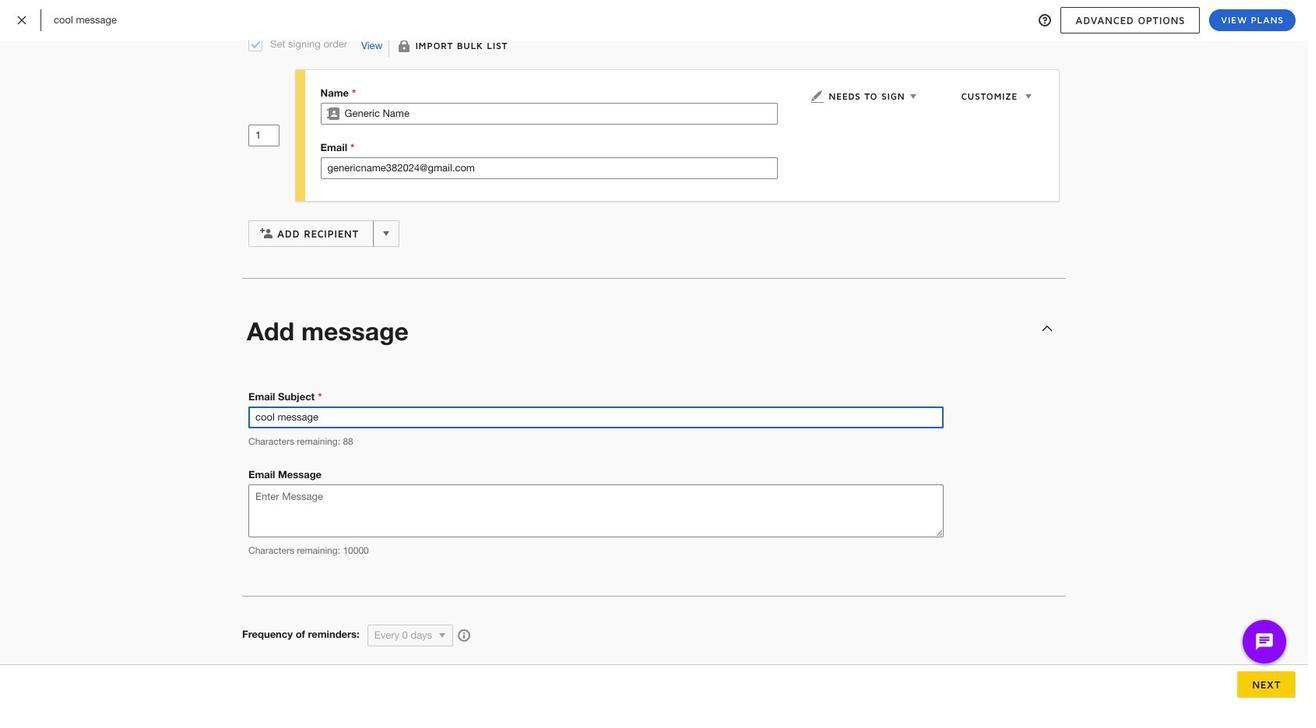 Task type: locate. For each thing, give the bounding box(es) containing it.
None text field
[[345, 104, 778, 124], [321, 158, 778, 178], [345, 104, 778, 124], [321, 158, 778, 178]]

Enter Message text field
[[249, 485, 944, 538]]

None number field
[[249, 125, 279, 146]]



Task type: vqa. For each thing, say whether or not it's contained in the screenshot.
More Info region
no



Task type: describe. For each thing, give the bounding box(es) containing it.
Complete with DocuSign: text field
[[249, 407, 943, 428]]



